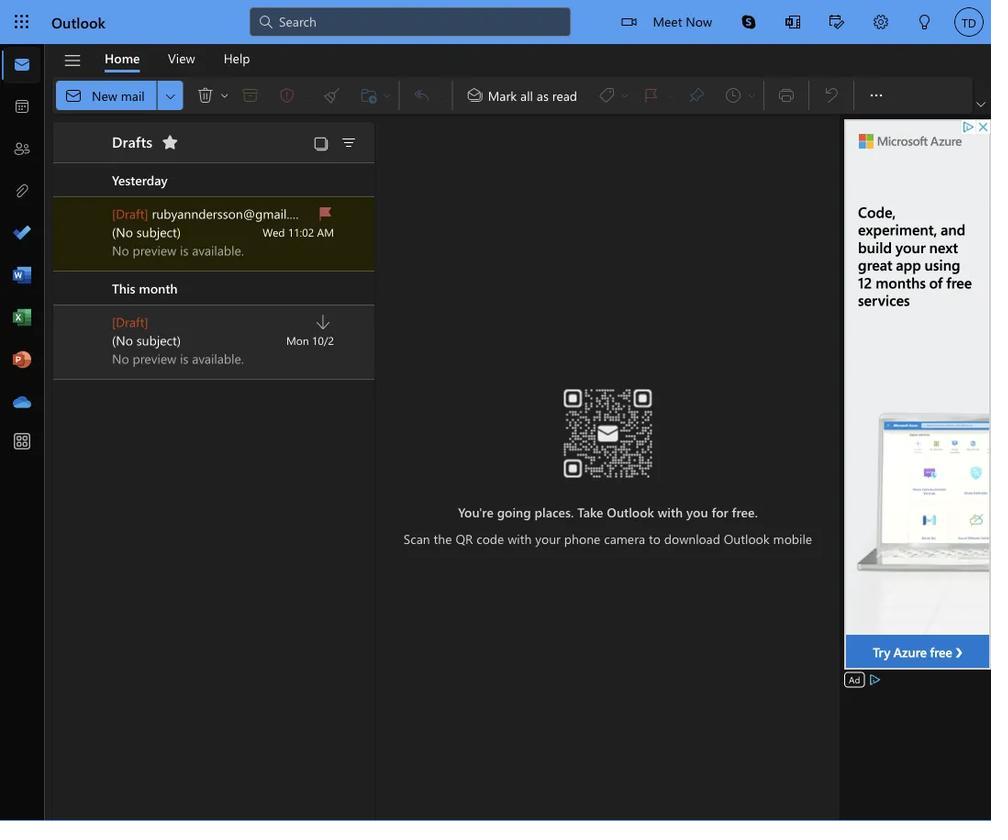 Task type: vqa. For each thing, say whether or not it's contained in the screenshot.
(No
yes



Task type: locate. For each thing, give the bounding box(es) containing it.
 button
[[771, 0, 816, 46]]

0 vertical spatial with
[[658, 504, 683, 521]]

preview
[[133, 242, 177, 259], [133, 350, 177, 367]]

onedrive image
[[13, 394, 31, 412]]


[[786, 15, 801, 29]]

tab list
[[91, 44, 265, 73]]

is up this month heading
[[180, 242, 189, 259]]

1 vertical spatial with
[[508, 530, 532, 547]]

available. down [draft] rubyanndersson@gmail.com 
[[192, 242, 244, 259]]

is
[[180, 242, 189, 259], [180, 350, 189, 367]]

[draft]
[[112, 205, 148, 222], [112, 314, 148, 331]]

with left "you"
[[658, 504, 683, 521]]

0 horizontal spatial  button
[[158, 81, 183, 110]]

mark
[[488, 87, 517, 104]]

1 (no from the top
[[112, 224, 133, 241]]

select a message checkbox down the yesterday
[[75, 209, 112, 239]]

0 vertical spatial is
[[180, 242, 189, 259]]

(no subject) down this month
[[112, 332, 181, 349]]

1 no from the top
[[112, 242, 129, 259]]

free.
[[733, 504, 758, 521]]

for
[[712, 504, 729, 521]]

is down this month heading
[[180, 350, 189, 367]]

1 preview from the top
[[133, 242, 177, 259]]

subject)
[[137, 224, 181, 241], [137, 332, 181, 349]]

outlook down free.
[[724, 530, 770, 547]]

ad
[[850, 674, 861, 687]]

1 select a message checkbox from the top
[[75, 209, 112, 239]]

application containing outlook
[[0, 0, 992, 822]]

no preview is available.
[[112, 242, 244, 259], [112, 350, 244, 367]]

 button left  button
[[158, 81, 183, 110]]

no up this
[[112, 242, 129, 259]]

rubyanndersson@gmail.com
[[152, 205, 314, 222]]

0 horizontal spatial 
[[163, 88, 178, 103]]

navigation pane region
[[51, 115, 233, 822]]

subject) for 
[[137, 332, 181, 349]]

subject) for 
[[137, 224, 181, 241]]

2 subject) from the top
[[137, 332, 181, 349]]

to
[[649, 530, 661, 547]]

2 available. from the top
[[192, 350, 244, 367]]

1 vertical spatial is
[[180, 350, 189, 367]]

2 no from the top
[[112, 350, 129, 367]]

application
[[0, 0, 992, 822]]

1 vertical spatial outlook
[[607, 504, 655, 521]]

more apps image
[[13, 433, 31, 452]]

preview down month
[[133, 350, 177, 367]]

view
[[168, 50, 195, 67]]

 right 
[[219, 90, 230, 101]]

is for 
[[180, 242, 189, 259]]

0 vertical spatial no preview is available.
[[112, 242, 244, 259]]

2 (no from the top
[[112, 332, 133, 349]]

2 (no subject) from the top
[[112, 332, 181, 349]]

no down this
[[112, 350, 129, 367]]

[draft] down the yesterday
[[112, 205, 148, 222]]

(no for 
[[112, 224, 133, 241]]

no preview is available. up month
[[112, 242, 244, 259]]

 mark all as read
[[466, 86, 578, 105]]

1 horizontal spatial  button
[[217, 81, 232, 110]]

available. down this month heading
[[192, 350, 244, 367]]

0 vertical spatial (no
[[112, 224, 133, 241]]

Select a message checkbox
[[75, 209, 112, 239], [75, 318, 112, 347]]

1 vertical spatial subject)
[[137, 332, 181, 349]]

[draft] inside [draft] rubyanndersson@gmail.com 
[[112, 205, 148, 222]]

available. for 
[[192, 350, 244, 367]]


[[340, 134, 358, 152]]

yesterday
[[112, 172, 168, 189]]

view button
[[154, 44, 209, 73]]

(no subject)
[[112, 224, 181, 241], [112, 332, 181, 349]]

1 horizontal spatial outlook
[[607, 504, 655, 521]]

am
[[317, 225, 334, 240]]

0 vertical spatial [draft]
[[112, 205, 148, 222]]

1 vertical spatial available.
[[192, 350, 244, 367]]

preview for 
[[133, 350, 177, 367]]


[[874, 15, 889, 29]]

0 vertical spatial subject)
[[137, 224, 181, 241]]

subject) down the yesterday
[[137, 224, 181, 241]]

available. for 
[[192, 242, 244, 259]]

(no for 
[[112, 332, 133, 349]]

select a message checkbox down this
[[75, 318, 112, 347]]

1 vertical spatial (no
[[112, 332, 133, 349]]

calendar image
[[13, 98, 31, 117]]

1 subject) from the top
[[137, 224, 181, 241]]

(no subject) for 
[[112, 224, 181, 241]]

 
[[196, 86, 230, 105]]

 button
[[816, 0, 860, 46]]

no preview is available. down month
[[112, 350, 244, 367]]

0 horizontal spatial outlook
[[51, 12, 106, 32]]

10/2
[[312, 333, 334, 348]]

select a message checkbox for 
[[75, 209, 112, 239]]

help button
[[210, 44, 264, 73]]

1 vertical spatial no
[[112, 350, 129, 367]]

0 vertical spatial preview
[[133, 242, 177, 259]]

0 vertical spatial (no subject)
[[112, 224, 181, 241]]


[[830, 15, 845, 29]]

as
[[537, 87, 549, 104]]

2  button from the left
[[217, 81, 232, 110]]

outlook up 
[[51, 12, 106, 32]]

1 vertical spatial [draft]
[[112, 314, 148, 331]]

(no down this
[[112, 332, 133, 349]]


[[977, 100, 986, 109]]

(no subject) down the yesterday
[[112, 224, 181, 241]]

2 horizontal spatial outlook
[[724, 530, 770, 547]]

2 [draft] from the top
[[112, 314, 148, 331]]

subject) down month
[[137, 332, 181, 349]]

0 vertical spatial no
[[112, 242, 129, 259]]

1 vertical spatial select a message checkbox
[[75, 318, 112, 347]]


[[622, 15, 637, 29]]

word image
[[13, 267, 31, 286]]


[[64, 86, 83, 105]]

1 horizontal spatial with
[[658, 504, 683, 521]]

1 horizontal spatial 
[[219, 90, 230, 101]]

1 vertical spatial preview
[[133, 350, 177, 367]]

you
[[687, 504, 709, 521]]

outlook link
[[51, 0, 106, 44]]

this
[[112, 280, 136, 297]]

1 vertical spatial (no subject)
[[112, 332, 181, 349]]

you're
[[459, 504, 494, 521]]


[[161, 133, 179, 152]]

message list no items selected list box
[[53, 163, 375, 821]]

to do image
[[13, 225, 31, 243]]

outlook
[[51, 12, 106, 32], [607, 504, 655, 521], [724, 530, 770, 547]]

you're going places. take outlook with you for free. scan the qr code with your phone camera to download outlook mobile
[[404, 504, 813, 547]]

0 vertical spatial available.
[[192, 242, 244, 259]]

1 [draft] from the top
[[112, 205, 148, 222]]

1 available. from the top
[[192, 242, 244, 259]]

2 select a message checkbox from the top
[[75, 318, 112, 347]]

2 preview from the top
[[133, 350, 177, 367]]

0 vertical spatial outlook
[[51, 12, 106, 32]]

mon 10/2
[[287, 333, 334, 348]]

qr
[[456, 530, 473, 547]]

[draft] down this
[[112, 314, 148, 331]]

mail
[[121, 87, 145, 104]]

files image
[[13, 183, 31, 201]]

 left  button
[[163, 88, 178, 103]]

1 (no subject) from the top
[[112, 224, 181, 241]]

is for 
[[180, 350, 189, 367]]

 inside  
[[219, 90, 230, 101]]

(no down the yesterday
[[112, 224, 133, 241]]

1 no preview is available. from the top
[[112, 242, 244, 259]]

 button
[[860, 0, 904, 46]]

(no subject) for 
[[112, 332, 181, 349]]

available.
[[192, 242, 244, 259], [192, 350, 244, 367]]

with down going on the right of page
[[508, 530, 532, 547]]

1 vertical spatial no preview is available.
[[112, 350, 244, 367]]

places.
[[535, 504, 574, 521]]

outlook up the camera in the bottom of the page
[[607, 504, 655, 521]]

mobile
[[774, 530, 813, 547]]


[[466, 86, 485, 105]]

2 is from the top
[[180, 350, 189, 367]]

1 is from the top
[[180, 242, 189, 259]]

no
[[112, 242, 129, 259], [112, 350, 129, 367]]

(no
[[112, 224, 133, 241], [112, 332, 133, 349]]

 button
[[727, 0, 771, 44]]

 button
[[158, 81, 183, 110], [217, 81, 232, 110]]

no preview is available. for 
[[112, 242, 244, 259]]

home
[[105, 50, 140, 67]]


[[63, 51, 82, 70]]

0 vertical spatial select a message checkbox
[[75, 209, 112, 239]]

 button right 
[[217, 81, 232, 110]]

with
[[658, 504, 683, 521], [508, 530, 532, 547]]


[[868, 86, 886, 105]]

preview up month
[[133, 242, 177, 259]]


[[163, 88, 178, 103], [219, 90, 230, 101]]

2 no preview is available. from the top
[[112, 350, 244, 367]]

2 vertical spatial outlook
[[724, 530, 770, 547]]

11:02
[[288, 225, 314, 240]]

your
[[536, 530, 561, 547]]



Task type: describe. For each thing, give the bounding box(es) containing it.

[[313, 135, 330, 152]]

download
[[665, 530, 721, 547]]

phone
[[565, 530, 601, 547]]

take
[[578, 504, 604, 521]]

td image
[[955, 7, 985, 37]]

 button
[[309, 129, 334, 155]]


[[257, 13, 276, 31]]

no for 
[[112, 242, 129, 259]]

mail image
[[13, 56, 31, 74]]


[[317, 205, 335, 223]]

scan
[[404, 530, 431, 547]]

preview for 
[[133, 242, 177, 259]]

all
[[521, 87, 534, 104]]

read
[[553, 87, 578, 104]]

 button
[[859, 77, 896, 114]]

meet now
[[653, 12, 713, 29]]

 button
[[334, 129, 364, 155]]

 button
[[187, 81, 217, 110]]

camera
[[605, 530, 646, 547]]

tab list containing home
[[91, 44, 265, 73]]

going
[[497, 504, 532, 521]]

new
[[92, 87, 117, 104]]

help
[[224, 50, 250, 67]]

code
[[477, 530, 505, 547]]

 button
[[54, 45, 91, 76]]

mail element
[[4, 44, 40, 86]]

now
[[686, 12, 713, 29]]

wed
[[263, 225, 285, 240]]

meet
[[653, 12, 683, 29]]

 button
[[974, 96, 990, 114]]

message list section
[[53, 118, 375, 821]]

outlook inside outlook banner
[[51, 12, 106, 32]]

 button
[[904, 0, 948, 46]]

1  button from the left
[[158, 81, 183, 110]]

the
[[434, 530, 452, 547]]

powerpoint image
[[13, 352, 31, 370]]

wed 11:02 am
[[263, 225, 334, 240]]

this month
[[112, 280, 178, 297]]

Search field
[[277, 12, 560, 31]]


[[314, 313, 332, 332]]

set your advertising preferences image
[[868, 673, 883, 688]]

drafts
[[112, 132, 153, 151]]

people image
[[13, 141, 31, 159]]

 search field
[[250, 0, 571, 41]]

this month heading
[[53, 272, 375, 306]]

0 horizontal spatial with
[[508, 530, 532, 547]]

drafts 
[[112, 132, 179, 152]]


[[196, 86, 215, 105]]

home button
[[91, 44, 154, 73]]

 new mail
[[64, 86, 145, 105]]

 button
[[155, 128, 185, 157]]

no for 
[[112, 350, 129, 367]]

[draft] for [draft] rubyanndersson@gmail.com 
[[112, 205, 148, 222]]

left-rail-appbar navigation
[[4, 44, 40, 424]]


[[918, 15, 933, 29]]

move & delete group
[[56, 77, 396, 114]]


[[742, 15, 757, 29]]

no preview is available. for 
[[112, 350, 244, 367]]

[draft] for [draft]
[[112, 314, 148, 331]]

[draft] rubyanndersson@gmail.com 
[[112, 205, 335, 223]]

tags group
[[457, 77, 761, 114]]

outlook banner
[[0, 0, 992, 46]]

drafts heading
[[88, 122, 185, 163]]

yesterday heading
[[53, 163, 375, 197]]

select a message checkbox for 
[[75, 318, 112, 347]]

excel image
[[13, 310, 31, 328]]

mon
[[287, 333, 309, 348]]

month
[[139, 280, 178, 297]]



